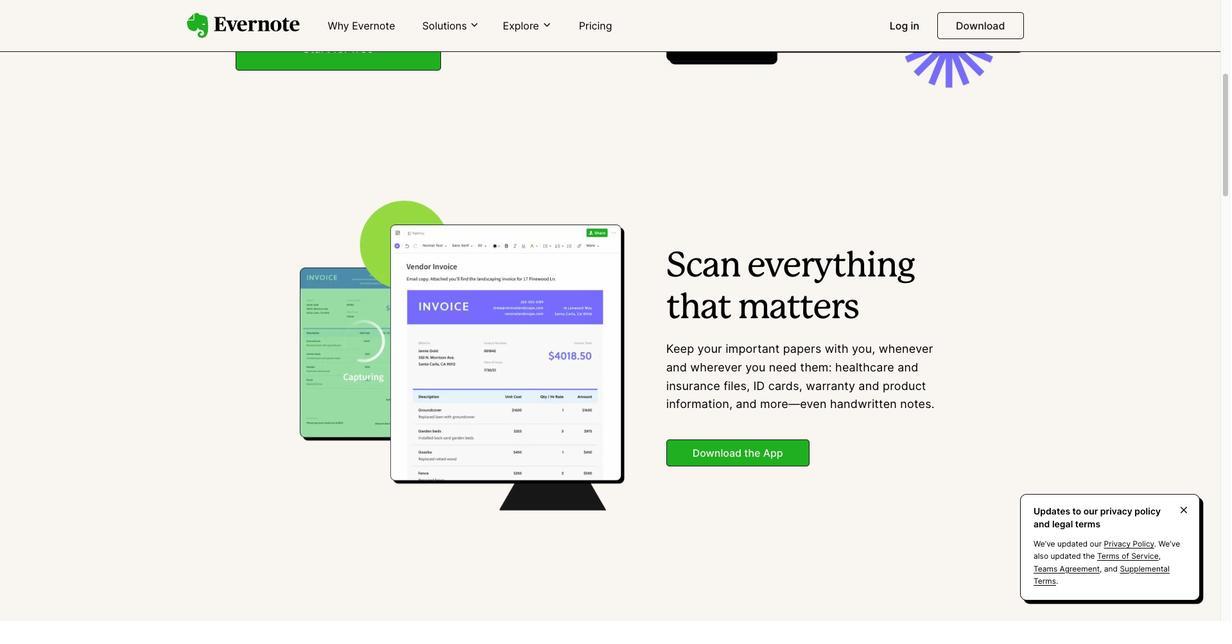 Task type: describe. For each thing, give the bounding box(es) containing it.
why evernote link
[[320, 14, 403, 39]]

terms inside terms of service , teams agreement , and
[[1097, 552, 1120, 562]]

we've updated our privacy policy
[[1034, 540, 1155, 549]]

download for download the app
[[693, 447, 742, 460]]

healthcare
[[836, 361, 894, 374]]

supplemental terms
[[1034, 564, 1170, 586]]

and down keep
[[666, 361, 687, 374]]

in
[[911, 19, 920, 32]]

why evernote
[[328, 19, 395, 32]]

pricing
[[579, 19, 612, 32]]

them:
[[800, 361, 832, 374]]

terms
[[1075, 519, 1101, 530]]

your
[[698, 342, 722, 356]]

of
[[1122, 552, 1129, 562]]

important
[[726, 342, 780, 356]]

download for download
[[956, 19, 1005, 32]]

and down healthcare
[[859, 379, 880, 393]]

papers
[[783, 342, 822, 356]]

that
[[666, 293, 731, 325]]

scan everything that matters
[[666, 251, 915, 325]]

product
[[883, 379, 926, 393]]

solutions button
[[418, 18, 484, 33]]

privacy policy link
[[1104, 540, 1155, 549]]

free
[[352, 42, 374, 55]]

id
[[754, 379, 765, 393]]

why
[[328, 19, 349, 32]]

terms of service link
[[1097, 552, 1159, 562]]

you
[[746, 361, 766, 374]]

warranty
[[806, 379, 855, 393]]

. we've also updated the
[[1034, 540, 1180, 562]]

log
[[890, 19, 908, 32]]

start for free link
[[235, 26, 441, 71]]

scan
[[666, 251, 741, 283]]

1 we've from the left
[[1034, 540, 1055, 549]]

. for . we've also updated the
[[1155, 540, 1157, 549]]

keep your important papers with you, whenever and wherever you need them: healthcare and insurance files, id cards, warranty and product information, and more—even handwritten notes.
[[666, 342, 935, 411]]

policy
[[1135, 506, 1161, 517]]

start for free
[[303, 42, 374, 55]]

you,
[[852, 342, 876, 356]]

policy
[[1133, 540, 1155, 549]]

supplemental terms link
[[1034, 564, 1170, 586]]

the inside . we've also updated the
[[1083, 552, 1095, 562]]

updated inside . we've also updated the
[[1051, 552, 1081, 562]]

evernote logo image
[[187, 13, 300, 38]]

and inside terms of service , teams agreement , and
[[1104, 564, 1118, 574]]

download the app link
[[666, 440, 810, 467]]

our for privacy
[[1084, 506, 1098, 517]]

supplemental
[[1120, 564, 1170, 574]]

information,
[[666, 398, 733, 411]]

to
[[1073, 506, 1082, 517]]

log in link
[[882, 14, 927, 39]]

download link
[[938, 12, 1024, 39]]

handwritten
[[830, 398, 897, 411]]

wherever
[[691, 361, 742, 374]]

teams agreement link
[[1034, 564, 1100, 574]]

matters
[[738, 293, 859, 325]]



Task type: locate. For each thing, give the bounding box(es) containing it.
updates to our privacy policy and legal terms
[[1034, 506, 1161, 530]]

and down the whenever
[[898, 361, 919, 374]]

explore button
[[499, 18, 556, 33]]

updated down legal at the bottom
[[1058, 540, 1088, 549]]

1 vertical spatial terms
[[1034, 577, 1056, 586]]

0 vertical spatial our
[[1084, 506, 1098, 517]]

cards,
[[768, 379, 803, 393]]

for
[[333, 42, 348, 55]]

0 horizontal spatial terms
[[1034, 577, 1056, 586]]

. inside . we've also updated the
[[1155, 540, 1157, 549]]

the
[[744, 447, 761, 460], [1083, 552, 1095, 562]]

terms inside 'supplemental terms'
[[1034, 577, 1056, 586]]

0 vertical spatial ,
[[1159, 552, 1161, 562]]

and down . we've also updated the at the bottom right
[[1104, 564, 1118, 574]]

service
[[1132, 552, 1159, 562]]

updates
[[1034, 506, 1071, 517]]

. up the service
[[1155, 540, 1157, 549]]

terms down teams
[[1034, 577, 1056, 586]]

notes.
[[900, 398, 935, 411]]

download the app
[[693, 447, 783, 460]]

explore
[[503, 19, 539, 32]]

, down . we've also updated the at the bottom right
[[1100, 564, 1102, 574]]

and inside updates to our privacy policy and legal terms
[[1034, 519, 1050, 530]]

1 horizontal spatial .
[[1155, 540, 1157, 549]]

keep
[[666, 342, 694, 356]]

with
[[825, 342, 849, 356]]

1 vertical spatial .
[[1056, 577, 1058, 586]]

1 vertical spatial our
[[1090, 540, 1102, 549]]

.
[[1155, 540, 1157, 549], [1056, 577, 1058, 586]]

everything
[[747, 251, 915, 283]]

log in
[[890, 19, 920, 32]]

our
[[1084, 506, 1098, 517], [1090, 540, 1102, 549]]

. for .
[[1056, 577, 1058, 586]]

1 horizontal spatial ,
[[1159, 552, 1161, 562]]

updated up teams agreement link
[[1051, 552, 1081, 562]]

download
[[956, 19, 1005, 32], [693, 447, 742, 460]]

our for privacy
[[1090, 540, 1102, 549]]

pricing link
[[571, 14, 620, 39]]

1 horizontal spatial terms
[[1097, 552, 1120, 562]]

solutions
[[422, 19, 467, 32]]

our up terms of service , teams agreement , and
[[1090, 540, 1102, 549]]

scan-notes screen image
[[654, 0, 1034, 95]]

legal
[[1052, 519, 1073, 530]]

0 vertical spatial the
[[744, 447, 761, 460]]

1 vertical spatial download
[[693, 447, 742, 460]]

0 vertical spatial updated
[[1058, 540, 1088, 549]]

start
[[303, 42, 330, 55]]

scan-document screen image
[[282, 197, 643, 516]]

privacy
[[1101, 506, 1133, 517]]

also
[[1034, 552, 1049, 562]]

0 horizontal spatial ,
[[1100, 564, 1102, 574]]

the left app
[[744, 447, 761, 460]]

0 horizontal spatial we've
[[1034, 540, 1055, 549]]

our inside updates to our privacy policy and legal terms
[[1084, 506, 1098, 517]]

0 horizontal spatial the
[[744, 447, 761, 460]]

1 horizontal spatial we've
[[1159, 540, 1180, 549]]

terms of service , teams agreement , and
[[1034, 552, 1161, 574]]

we've right policy
[[1159, 540, 1180, 549]]

0 vertical spatial terms
[[1097, 552, 1120, 562]]

privacy
[[1104, 540, 1131, 549]]

0 vertical spatial download
[[956, 19, 1005, 32]]

app
[[763, 447, 783, 460]]

agreement
[[1060, 564, 1100, 574]]

evernote
[[352, 19, 395, 32]]

need
[[769, 361, 797, 374]]

0 vertical spatial .
[[1155, 540, 1157, 549]]

more—even
[[760, 398, 827, 411]]

terms
[[1097, 552, 1120, 562], [1034, 577, 1056, 586]]

teams
[[1034, 564, 1058, 574]]

,
[[1159, 552, 1161, 562], [1100, 564, 1102, 574]]

2 we've from the left
[[1159, 540, 1180, 549]]

and down files,
[[736, 398, 757, 411]]

the down we've updated our privacy policy
[[1083, 552, 1095, 562]]

we've inside . we've also updated the
[[1159, 540, 1180, 549]]

0 horizontal spatial .
[[1056, 577, 1058, 586]]

and
[[666, 361, 687, 374], [898, 361, 919, 374], [859, 379, 880, 393], [736, 398, 757, 411], [1034, 519, 1050, 530], [1104, 564, 1118, 574]]

1 vertical spatial ,
[[1100, 564, 1102, 574]]

terms down 'privacy'
[[1097, 552, 1120, 562]]

whenever
[[879, 342, 933, 356]]

we've
[[1034, 540, 1055, 549], [1159, 540, 1180, 549]]

1 vertical spatial the
[[1083, 552, 1095, 562]]

1 vertical spatial updated
[[1051, 552, 1081, 562]]

files,
[[724, 379, 750, 393]]

and down updates
[[1034, 519, 1050, 530]]

our up terms at the bottom right
[[1084, 506, 1098, 517]]

1 horizontal spatial the
[[1083, 552, 1095, 562]]

1 horizontal spatial download
[[956, 19, 1005, 32]]

. down teams agreement link
[[1056, 577, 1058, 586]]

, up supplemental
[[1159, 552, 1161, 562]]

we've up also
[[1034, 540, 1055, 549]]

insurance
[[666, 379, 720, 393]]

0 horizontal spatial download
[[693, 447, 742, 460]]

updated
[[1058, 540, 1088, 549], [1051, 552, 1081, 562]]



Task type: vqa. For each thing, say whether or not it's contained in the screenshot.
'Terms' within the SUPPLEMENTAL TERMS
yes



